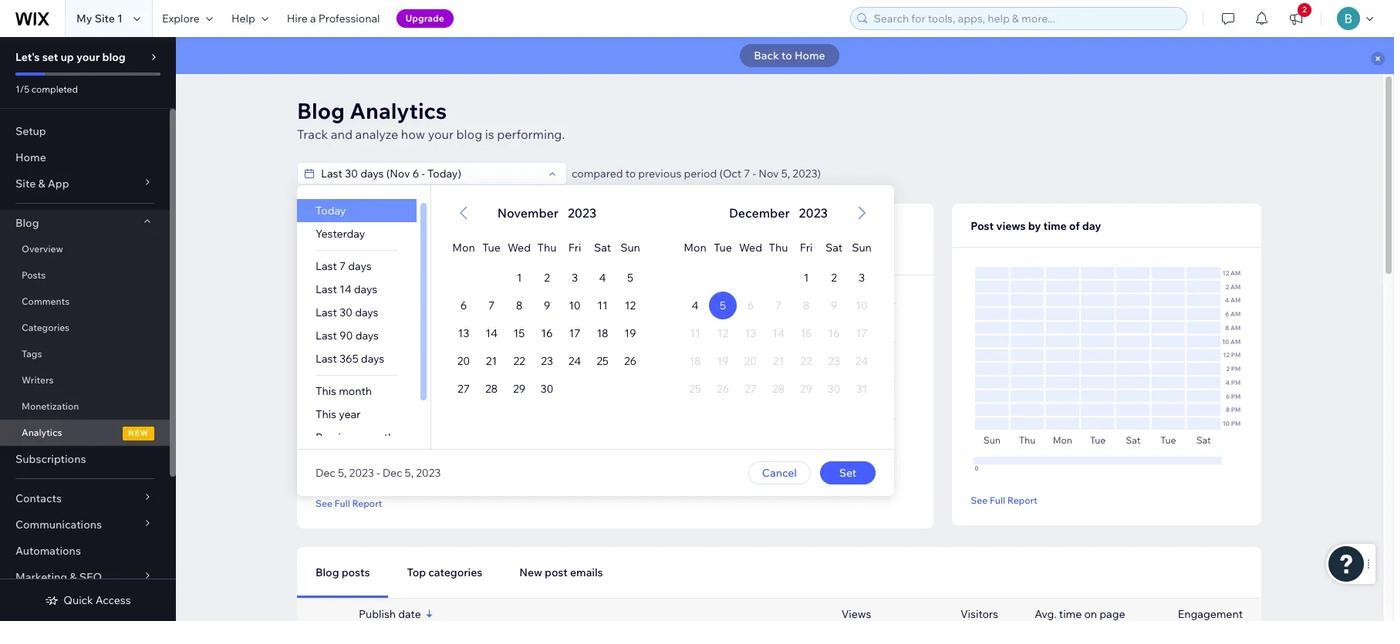 Task type: locate. For each thing, give the bounding box(es) containing it.
blog down my site 1
[[102, 50, 126, 64]]

my
[[76, 12, 92, 25]]

alert down nov
[[725, 204, 833, 222]]

wed down december at the right top of the page
[[739, 241, 762, 255]]

fri for 6
[[568, 241, 581, 255]]

1 vertical spatial analytics
[[22, 427, 62, 438]]

last for last 14 days
[[316, 282, 337, 296]]

7 right (oct
[[744, 167, 750, 181]]

blog up track
[[297, 97, 345, 124]]

0 vertical spatial site
[[95, 12, 115, 25]]

1 vertical spatial 14
[[486, 326, 498, 340]]

sidebar element
[[0, 37, 176, 621]]

0 horizontal spatial 14
[[340, 282, 352, 296]]

1 horizontal spatial see full report
[[971, 494, 1038, 506]]

1 horizontal spatial mon tue wed thu
[[684, 241, 788, 255]]

views left by on the top right of page
[[997, 219, 1026, 233]]

alert down compared
[[493, 204, 601, 222]]

to
[[782, 49, 792, 63], [626, 167, 636, 181]]

period
[[684, 167, 717, 181]]

0 horizontal spatial mon tue wed thu
[[452, 241, 557, 255]]

0 vertical spatial 14
[[340, 282, 352, 296]]

grid containing november
[[431, 185, 663, 449]]

2 horizontal spatial 5,
[[781, 167, 790, 181]]

full
[[990, 494, 1006, 506], [335, 497, 350, 509]]

fri up 10
[[568, 241, 581, 255]]

5 up the "12"
[[627, 271, 634, 285]]

sun for 4
[[852, 241, 872, 255]]

4 last from the top
[[316, 329, 337, 343]]

1 sun from the left
[[621, 241, 640, 255]]

fri for 4
[[800, 241, 813, 255]]

30 up 90
[[340, 306, 353, 319]]

blog up overview
[[15, 216, 39, 230]]

0 horizontal spatial dec
[[316, 466, 336, 480]]

your right how
[[428, 127, 454, 142]]

0 vertical spatial -
[[753, 167, 756, 181]]

analytics down monetization
[[22, 427, 62, 438]]

Search for tools, apps, help & more... field
[[869, 8, 1182, 29]]

home inside sidebar element
[[15, 150, 46, 164]]

1 vertical spatial 7
[[340, 259, 346, 273]]

post
[[545, 566, 568, 580]]

thu
[[538, 241, 557, 255], [769, 241, 788, 255]]

0 vertical spatial to
[[782, 49, 792, 63]]

engagement 0
[[681, 222, 747, 255]]

1 horizontal spatial fri
[[800, 241, 813, 255]]

1 vertical spatial 5
[[720, 299, 726, 313]]

11
[[598, 299, 608, 313]]

1 mon tue wed thu from the left
[[452, 241, 557, 255]]

5 last from the top
[[316, 352, 337, 366]]

previous
[[316, 431, 359, 445]]

2 grid from the left
[[663, 185, 894, 449]]

wed down november
[[508, 241, 531, 255]]

1 3 from the left
[[572, 271, 578, 285]]

2 this from the top
[[316, 407, 336, 421]]

blog
[[102, 50, 126, 64], [457, 127, 483, 142]]

2 0 from the left
[[559, 238, 568, 255]]

0 vertical spatial analytics
[[350, 97, 447, 124]]

row
[[450, 227, 644, 264], [681, 227, 876, 264], [450, 264, 644, 292], [681, 264, 876, 292], [450, 292, 644, 319], [681, 292, 876, 319], [450, 319, 644, 347], [681, 319, 876, 347], [450, 347, 644, 375], [681, 347, 876, 375], [450, 375, 644, 403], [681, 375, 876, 403]]

0 horizontal spatial 2
[[544, 271, 550, 285]]

sun
[[621, 241, 640, 255], [852, 241, 872, 255]]

tue down engagement
[[714, 241, 732, 255]]

days for last 90 days
[[355, 329, 379, 343]]

2 thu from the left
[[769, 241, 788, 255]]

this left year
[[316, 407, 336, 421]]

18
[[597, 326, 609, 340]]

last up last 14 days
[[316, 259, 337, 273]]

comments link
[[0, 289, 170, 315]]

0 horizontal spatial report
[[352, 497, 382, 509]]

14 inside list box
[[340, 282, 352, 296]]

days right 365
[[361, 352, 384, 366]]

dec down previous on the left bottom of page
[[316, 466, 336, 480]]

0 vertical spatial month
[[339, 384, 372, 398]]

mon down engagement
[[684, 241, 707, 255]]

row containing 27
[[450, 375, 644, 403]]

fri down 2023)
[[800, 241, 813, 255]]

1 horizontal spatial -
[[753, 167, 756, 181]]

14
[[340, 282, 352, 296], [486, 326, 498, 340]]

upgrade button
[[396, 9, 454, 28]]

analytics
[[350, 97, 447, 124], [22, 427, 62, 438]]

0 vertical spatial this
[[316, 384, 336, 398]]

4 up the "11"
[[599, 271, 606, 285]]

30
[[340, 306, 353, 319], [541, 382, 554, 396]]

2 tue from the left
[[714, 241, 732, 255]]

days up 'last 30 days'
[[354, 282, 377, 296]]

5 down the engagement 0
[[720, 299, 726, 313]]

1 horizontal spatial alert
[[725, 204, 833, 222]]

26
[[624, 354, 637, 368]]

blog posts button
[[297, 547, 389, 598]]

1 horizontal spatial 30
[[541, 382, 554, 396]]

- left nov
[[753, 167, 756, 181]]

8
[[516, 299, 523, 313]]

0 horizontal spatial post
[[316, 222, 338, 236]]

0 vertical spatial home
[[795, 49, 826, 63]]

0 horizontal spatial see full report
[[316, 497, 382, 509]]

tue for 6
[[482, 241, 501, 255]]

1 horizontal spatial 4
[[692, 299, 699, 313]]

0 horizontal spatial views
[[341, 222, 370, 236]]

2 for 4
[[831, 271, 837, 285]]

blog inside blog popup button
[[15, 216, 39, 230]]

0 horizontal spatial wed
[[508, 241, 531, 255]]

last left 90
[[316, 329, 337, 343]]

row containing 4
[[681, 292, 876, 319]]

month
[[339, 384, 372, 398], [361, 431, 395, 445]]

last down last 14 days
[[316, 306, 337, 319]]

1 vertical spatial home
[[15, 150, 46, 164]]

alert containing december
[[725, 204, 833, 222]]

0 horizontal spatial tue
[[482, 241, 501, 255]]

2 last from the top
[[316, 282, 337, 296]]

help button
[[222, 0, 278, 37]]

blog inside the blog analytics track and analyze how your blog is performing.
[[297, 97, 345, 124]]

post down today
[[316, 222, 338, 236]]

tags
[[22, 348, 42, 360]]

0 horizontal spatial 1
[[117, 12, 123, 25]]

row group
[[431, 264, 663, 449], [663, 264, 894, 449]]

0 horizontal spatial 4
[[599, 271, 606, 285]]

0 horizontal spatial see
[[316, 497, 333, 509]]

0 horizontal spatial see full report button
[[316, 496, 382, 510]]

this year
[[316, 407, 361, 421]]

track
[[297, 127, 328, 142]]

1 vertical spatial blog
[[457, 127, 483, 142]]

set
[[42, 50, 58, 64]]

overview link
[[0, 236, 170, 262]]

7
[[744, 167, 750, 181], [340, 259, 346, 273], [488, 299, 495, 313]]

blog inside blog posts button
[[316, 566, 339, 580]]

3 last from the top
[[316, 306, 337, 319]]

marketing & seo button
[[0, 564, 170, 590]]

0 horizontal spatial alert
[[493, 204, 601, 222]]

let's set up your blog
[[15, 50, 126, 64]]

views down today
[[341, 222, 370, 236]]

tue down november
[[482, 241, 501, 255]]

thu down november
[[538, 241, 557, 255]]

blog for posts
[[316, 566, 339, 580]]

home down setup
[[15, 150, 46, 164]]

1 horizontal spatial 1
[[517, 271, 522, 285]]

new inside new subscribers 0
[[559, 222, 582, 236]]

1 fri from the left
[[568, 241, 581, 255]]

1 horizontal spatial sat
[[826, 241, 843, 255]]

1 horizontal spatial &
[[70, 570, 77, 584]]

mon tue wed thu
[[452, 241, 557, 255], [684, 241, 788, 255]]

mon tue wed thu down november
[[452, 241, 557, 255]]

2 row group from the left
[[663, 264, 894, 449]]

this up this year
[[316, 384, 336, 398]]

2 alert from the left
[[725, 204, 833, 222]]

post inside post views 0
[[316, 222, 338, 236]]

1 horizontal spatial 0
[[559, 238, 568, 255]]

see full report
[[971, 494, 1038, 506], [316, 497, 382, 509]]

your
[[76, 50, 100, 64], [428, 127, 454, 142]]

1 vertical spatial your
[[428, 127, 454, 142]]

1 grid from the left
[[431, 185, 663, 449]]

25
[[597, 354, 609, 368]]

cancel
[[762, 466, 797, 480]]

mon for 6
[[452, 241, 475, 255]]

thu down december at the right top of the page
[[769, 241, 788, 255]]

0 for new subscribers 0
[[559, 238, 568, 255]]

2 vertical spatial blog
[[316, 566, 339, 580]]

your right 'up'
[[76, 50, 100, 64]]

new left post
[[520, 566, 542, 580]]

0 horizontal spatial thu
[[538, 241, 557, 255]]

row containing 13
[[450, 319, 644, 347]]

posts
[[22, 269, 46, 281]]

views for 0
[[341, 222, 370, 236]]

0 horizontal spatial 0
[[316, 238, 324, 255]]

& inside 'dropdown button'
[[38, 177, 45, 191]]

0 vertical spatial 30
[[340, 306, 353, 319]]

month up dec 5, 2023 - dec 5, 2023
[[361, 431, 395, 445]]

a
[[310, 12, 316, 25]]

4 left tuesday, december 5, 2023 cell
[[692, 299, 699, 313]]

last left 365
[[316, 352, 337, 366]]

dec
[[316, 466, 336, 480], [383, 466, 402, 480]]

last for last 30 days
[[316, 306, 337, 319]]

tags link
[[0, 341, 170, 367]]

mon tue wed thu down engagement
[[684, 241, 788, 255]]

&
[[38, 177, 45, 191], [70, 570, 77, 584]]

last for last 7 days
[[316, 259, 337, 273]]

2 wed from the left
[[739, 241, 762, 255]]

mon
[[452, 241, 475, 255], [684, 241, 707, 255]]

see
[[971, 494, 988, 506], [316, 497, 333, 509]]

1 horizontal spatial 2
[[831, 271, 837, 285]]

1 vertical spatial 30
[[541, 382, 554, 396]]

this
[[316, 384, 336, 398], [316, 407, 336, 421]]

& inside popup button
[[70, 570, 77, 584]]

0 horizontal spatial home
[[15, 150, 46, 164]]

1 horizontal spatial 7
[[488, 299, 495, 313]]

sun for 6
[[621, 241, 640, 255]]

blog left is
[[457, 127, 483, 142]]

0 horizontal spatial analytics
[[22, 427, 62, 438]]

0 inside new subscribers 0
[[559, 238, 568, 255]]

1 vertical spatial blog
[[15, 216, 39, 230]]

1 last from the top
[[316, 259, 337, 273]]

last down last 7 days
[[316, 282, 337, 296]]

1 horizontal spatial 5
[[720, 299, 726, 313]]

0 horizontal spatial 3
[[572, 271, 578, 285]]

blog left posts
[[316, 566, 339, 580]]

row containing 6
[[450, 292, 644, 319]]

visitors
[[438, 222, 476, 236]]

7 up last 14 days
[[340, 259, 346, 273]]

2 inside "button"
[[1303, 5, 1307, 15]]

1 horizontal spatial post
[[971, 219, 994, 233]]

5
[[627, 271, 634, 285], [720, 299, 726, 313]]

& left app
[[38, 177, 45, 191]]

post left by on the top right of page
[[971, 219, 994, 233]]

28
[[485, 382, 498, 396]]

see full report for see full report button to the right
[[971, 494, 1038, 506]]

days for last 365 days
[[361, 352, 384, 366]]

to inside back to home button
[[782, 49, 792, 63]]

2 horizontal spatial 0
[[681, 238, 690, 255]]

home right back
[[795, 49, 826, 63]]

1 vertical spatial site
[[15, 177, 36, 191]]

views inside post views 0
[[341, 222, 370, 236]]

views for by
[[997, 219, 1026, 233]]

up
[[61, 50, 74, 64]]

mon down visitors
[[452, 241, 475, 255]]

days up last 90 days
[[355, 306, 379, 319]]

0 vertical spatial blog
[[102, 50, 126, 64]]

0 horizontal spatial full
[[335, 497, 350, 509]]

visitors button
[[419, 204, 541, 275]]

site left app
[[15, 177, 36, 191]]

0 horizontal spatial sat
[[594, 241, 611, 255]]

0 horizontal spatial fri
[[568, 241, 581, 255]]

2 horizontal spatial 1
[[804, 271, 809, 285]]

month for previous month
[[361, 431, 395, 445]]

1 vertical spatial month
[[361, 431, 395, 445]]

1 this from the top
[[316, 384, 336, 398]]

full for see full report button to the right
[[990, 494, 1006, 506]]

month up year
[[339, 384, 372, 398]]

monetization link
[[0, 394, 170, 420]]

marketing & seo
[[15, 570, 102, 584]]

grid
[[431, 185, 663, 449], [663, 185, 894, 449]]

1 horizontal spatial wed
[[739, 241, 762, 255]]

1 wed from the left
[[508, 241, 531, 255]]

90
[[340, 329, 353, 343]]

communications button
[[0, 512, 170, 538]]

0 horizontal spatial -
[[377, 466, 380, 480]]

list box containing today
[[297, 199, 431, 449]]

days for last 30 days
[[355, 306, 379, 319]]

23
[[541, 354, 553, 368]]

site
[[95, 12, 115, 25], [15, 177, 36, 191]]

4
[[599, 271, 606, 285], [692, 299, 699, 313]]

None field
[[316, 163, 543, 184]]

mon tue wed thu for 6
[[452, 241, 557, 255]]

1 horizontal spatial new
[[559, 222, 582, 236]]

to for compared
[[626, 167, 636, 181]]

home inside button
[[795, 49, 826, 63]]

and
[[331, 127, 353, 142]]

30 right 29 at the bottom left of page
[[541, 382, 554, 396]]

2 fri from the left
[[800, 241, 813, 255]]

see for see full report button to the right
[[971, 494, 988, 506]]

hire a professional link
[[278, 0, 389, 37]]

1 horizontal spatial dec
[[383, 466, 402, 480]]

1
[[117, 12, 123, 25], [517, 271, 522, 285], [804, 271, 809, 285]]

1 horizontal spatial analytics
[[350, 97, 447, 124]]

3
[[572, 271, 578, 285], [859, 271, 865, 285]]

0 horizontal spatial to
[[626, 167, 636, 181]]

1 mon from the left
[[452, 241, 475, 255]]

2 mon tue wed thu from the left
[[684, 241, 788, 255]]

& left seo
[[70, 570, 77, 584]]

wed for 4
[[739, 241, 762, 255]]

days right 90
[[355, 329, 379, 343]]

7 left 8
[[488, 299, 495, 313]]

1 horizontal spatial to
[[782, 49, 792, 63]]

2
[[1303, 5, 1307, 15], [544, 271, 550, 285], [831, 271, 837, 285]]

20
[[457, 354, 470, 368]]

2 sun from the left
[[852, 241, 872, 255]]

blog inside the blog analytics track and analyze how your blog is performing.
[[457, 127, 483, 142]]

0 horizontal spatial blog
[[102, 50, 126, 64]]

2 for 6
[[544, 271, 550, 285]]

1 tue from the left
[[482, 241, 501, 255]]

tue for 4
[[714, 241, 732, 255]]

last 365 days
[[316, 352, 384, 366]]

0 horizontal spatial 5,
[[338, 466, 347, 480]]

dec down previous month at bottom left
[[383, 466, 402, 480]]

comments
[[22, 296, 70, 307]]

5 inside cell
[[720, 299, 726, 313]]

1 sat from the left
[[594, 241, 611, 255]]

2 horizontal spatial 2
[[1303, 5, 1307, 15]]

this for this month
[[316, 384, 336, 398]]

new post emails button
[[501, 547, 622, 598]]

to right back
[[782, 49, 792, 63]]

0 horizontal spatial site
[[15, 177, 36, 191]]

1 horizontal spatial home
[[795, 49, 826, 63]]

1 horizontal spatial tue
[[714, 241, 732, 255]]

see full report button
[[971, 493, 1038, 507], [316, 496, 382, 510]]

14 up 'last 30 days'
[[340, 282, 352, 296]]

0 inside post views 0
[[316, 238, 324, 255]]

home
[[795, 49, 826, 63], [15, 150, 46, 164]]

0 for post views 0
[[316, 238, 324, 255]]

grid containing december
[[663, 185, 894, 449]]

1 row group from the left
[[431, 264, 663, 449]]

2 sat from the left
[[826, 241, 843, 255]]

days for last 14 days
[[354, 282, 377, 296]]

month for this month
[[339, 384, 372, 398]]

1 horizontal spatial see
[[971, 494, 988, 506]]

alert containing november
[[493, 204, 601, 222]]

site right my
[[95, 12, 115, 25]]

1 horizontal spatial your
[[428, 127, 454, 142]]

15
[[514, 326, 525, 340]]

0 vertical spatial new
[[559, 222, 582, 236]]

to left previous
[[626, 167, 636, 181]]

1 0 from the left
[[316, 238, 324, 255]]

mon tue wed thu for 4
[[684, 241, 788, 255]]

access
[[96, 593, 131, 607]]

your inside the blog analytics track and analyze how your blog is performing.
[[428, 127, 454, 142]]

wed for 6
[[508, 241, 531, 255]]

back
[[754, 49, 779, 63]]

2 vertical spatial 7
[[488, 299, 495, 313]]

to for back
[[782, 49, 792, 63]]

1 horizontal spatial sun
[[852, 241, 872, 255]]

0 horizontal spatial &
[[38, 177, 45, 191]]

0 horizontal spatial your
[[76, 50, 100, 64]]

1 horizontal spatial full
[[990, 494, 1006, 506]]

1 alert from the left
[[493, 204, 601, 222]]

new left subscribers
[[559, 222, 582, 236]]

blog inside sidebar element
[[102, 50, 126, 64]]

1 vertical spatial &
[[70, 570, 77, 584]]

tue
[[482, 241, 501, 255], [714, 241, 732, 255]]

2 3 from the left
[[859, 271, 865, 285]]

0 vertical spatial your
[[76, 50, 100, 64]]

- down previous month at bottom left
[[377, 466, 380, 480]]

0 horizontal spatial new
[[520, 566, 542, 580]]

list box
[[297, 199, 431, 449]]

blog button
[[0, 210, 170, 236]]

posts
[[342, 566, 370, 580]]

1 horizontal spatial mon
[[684, 241, 707, 255]]

mon for 4
[[684, 241, 707, 255]]

days for last 7 days
[[348, 259, 372, 273]]

1 horizontal spatial views
[[997, 219, 1026, 233]]

new inside button
[[520, 566, 542, 580]]

analytics up how
[[350, 97, 447, 124]]

1 vertical spatial new
[[520, 566, 542, 580]]

alert
[[493, 204, 601, 222], [725, 204, 833, 222]]

14 left 15
[[486, 326, 498, 340]]

2 mon from the left
[[684, 241, 707, 255]]

0 horizontal spatial sun
[[621, 241, 640, 255]]

13
[[458, 326, 470, 340]]

1 thu from the left
[[538, 241, 557, 255]]

21
[[486, 354, 497, 368]]

new post emails
[[520, 566, 603, 580]]

days up last 14 days
[[348, 259, 372, 273]]

2023
[[568, 205, 597, 221], [799, 205, 828, 221], [349, 466, 374, 480], [416, 466, 441, 480]]

0 horizontal spatial 30
[[340, 306, 353, 319]]

3 0 from the left
[[681, 238, 690, 255]]

0 horizontal spatial 7
[[340, 259, 346, 273]]



Task type: describe. For each thing, give the bounding box(es) containing it.
30 inside list box
[[340, 306, 353, 319]]

monetization
[[22, 401, 79, 412]]

2 dec from the left
[[383, 466, 402, 480]]

automations link
[[0, 538, 170, 564]]

full for the left see full report button
[[335, 497, 350, 509]]

1/5
[[15, 83, 29, 95]]

contacts
[[15, 492, 62, 505]]

see full report for the left see full report button
[[316, 497, 382, 509]]

year
[[339, 407, 361, 421]]

7 inside list box
[[340, 259, 346, 273]]

setup link
[[0, 118, 170, 144]]

1 for 4
[[804, 271, 809, 285]]

22
[[513, 354, 525, 368]]

this for this year
[[316, 407, 336, 421]]

automations
[[15, 544, 81, 558]]

your inside sidebar element
[[76, 50, 100, 64]]

3 for 6
[[572, 271, 578, 285]]

top categories button
[[389, 547, 501, 598]]

post for by
[[971, 219, 994, 233]]

1 dec from the left
[[316, 466, 336, 480]]

back to home
[[754, 49, 826, 63]]

explore
[[162, 12, 200, 25]]

row group for grid containing november
[[431, 264, 663, 449]]

last for last 90 days
[[316, 329, 337, 343]]

quick access button
[[45, 593, 131, 607]]

compared to previous period (oct 7 - nov 5, 2023)
[[572, 167, 821, 181]]

blog for analytics
[[297, 97, 345, 124]]

setup
[[15, 124, 46, 138]]

categories link
[[0, 315, 170, 341]]

posts link
[[0, 262, 170, 289]]

quick access
[[64, 593, 131, 607]]

top
[[407, 566, 426, 580]]

0 inside the engagement 0
[[681, 238, 690, 255]]

29
[[513, 382, 526, 396]]

set button
[[820, 461, 876, 485]]

upgrade
[[406, 12, 444, 24]]

row containing 20
[[450, 347, 644, 375]]

subscriptions
[[15, 452, 86, 466]]

1 horizontal spatial 5,
[[405, 466, 414, 480]]

thu for 4
[[769, 241, 788, 255]]

blog posts
[[316, 566, 370, 580]]

categories
[[428, 566, 482, 580]]

0 vertical spatial 4
[[599, 271, 606, 285]]

subscriptions link
[[0, 446, 170, 472]]

site & app button
[[0, 171, 170, 197]]

0 vertical spatial 5
[[627, 271, 634, 285]]

6
[[460, 299, 467, 313]]

thu for 6
[[538, 241, 557, 255]]

how
[[401, 127, 425, 142]]

home link
[[0, 144, 170, 171]]

14 inside row group
[[486, 326, 498, 340]]

sat for 4
[[826, 241, 843, 255]]

previous
[[638, 167, 682, 181]]

report for the left see full report button
[[352, 497, 382, 509]]

27
[[458, 382, 470, 396]]

is
[[485, 127, 494, 142]]

completed
[[32, 83, 78, 95]]

30 inside row group
[[541, 382, 554, 396]]

communications
[[15, 518, 102, 532]]

7 inside grid
[[488, 299, 495, 313]]

last 90 days
[[316, 329, 379, 343]]

new subscribers 0
[[559, 222, 644, 255]]

2 button
[[1279, 0, 1313, 37]]

post views 0
[[316, 222, 370, 255]]

3 for 4
[[859, 271, 865, 285]]

post views by time of day
[[971, 219, 1102, 233]]

marketing
[[15, 570, 67, 584]]

set
[[839, 466, 857, 480]]

1 horizontal spatial site
[[95, 12, 115, 25]]

& for marketing
[[70, 570, 77, 584]]

19
[[625, 326, 636, 340]]

row group for grid containing december
[[663, 264, 894, 449]]

overview
[[22, 243, 63, 255]]

let's
[[15, 50, 40, 64]]

1/5 completed
[[15, 83, 78, 95]]

help
[[231, 12, 255, 25]]

16
[[541, 326, 553, 340]]

0 vertical spatial 7
[[744, 167, 750, 181]]

emails
[[570, 566, 603, 580]]

(oct
[[720, 167, 742, 181]]

professional
[[318, 12, 380, 25]]

report for see full report button to the right
[[1008, 494, 1038, 506]]

365
[[340, 352, 359, 366]]

2023)
[[793, 167, 821, 181]]

see for the left see full report button
[[316, 497, 333, 509]]

this month
[[316, 384, 372, 398]]

site & app
[[15, 177, 69, 191]]

tuesday, december 5, 2023 cell
[[709, 292, 737, 319]]

writers
[[22, 374, 54, 386]]

quick
[[64, 593, 93, 607]]

seo
[[79, 570, 102, 584]]

my site 1
[[76, 12, 123, 25]]

today
[[316, 204, 346, 218]]

sat for 6
[[594, 241, 611, 255]]

hire
[[287, 12, 308, 25]]

10
[[569, 299, 581, 313]]

1 vertical spatial 4
[[692, 299, 699, 313]]

time
[[1044, 219, 1067, 233]]

analytics inside sidebar element
[[22, 427, 62, 438]]

performing.
[[497, 127, 565, 142]]

blog analytics track and analyze how your blog is performing.
[[297, 97, 565, 142]]

new for emails
[[520, 566, 542, 580]]

last 7 days
[[316, 259, 372, 273]]

hire a professional
[[287, 12, 380, 25]]

of
[[1069, 219, 1080, 233]]

top categories
[[407, 566, 482, 580]]

24
[[569, 354, 581, 368]]

analytics inside the blog analytics track and analyze how your blog is performing.
[[350, 97, 447, 124]]

day
[[1083, 219, 1102, 233]]

dec 5, 2023 - dec 5, 2023
[[316, 466, 441, 480]]

back to home alert
[[176, 37, 1394, 74]]

last 14 days
[[316, 282, 377, 296]]

1 horizontal spatial see full report button
[[971, 493, 1038, 507]]

1 vertical spatial -
[[377, 466, 380, 480]]

last for last 365 days
[[316, 352, 337, 366]]

new for 0
[[559, 222, 582, 236]]

post for 0
[[316, 222, 338, 236]]

november
[[498, 205, 559, 221]]

analyze
[[355, 127, 398, 142]]

1 for 6
[[517, 271, 522, 285]]

by
[[1028, 219, 1041, 233]]

& for site
[[38, 177, 45, 191]]

site inside 'dropdown button'
[[15, 177, 36, 191]]

back to home button
[[740, 44, 839, 67]]



Task type: vqa. For each thing, say whether or not it's contained in the screenshot.
Contacts Dropdown Button
yes



